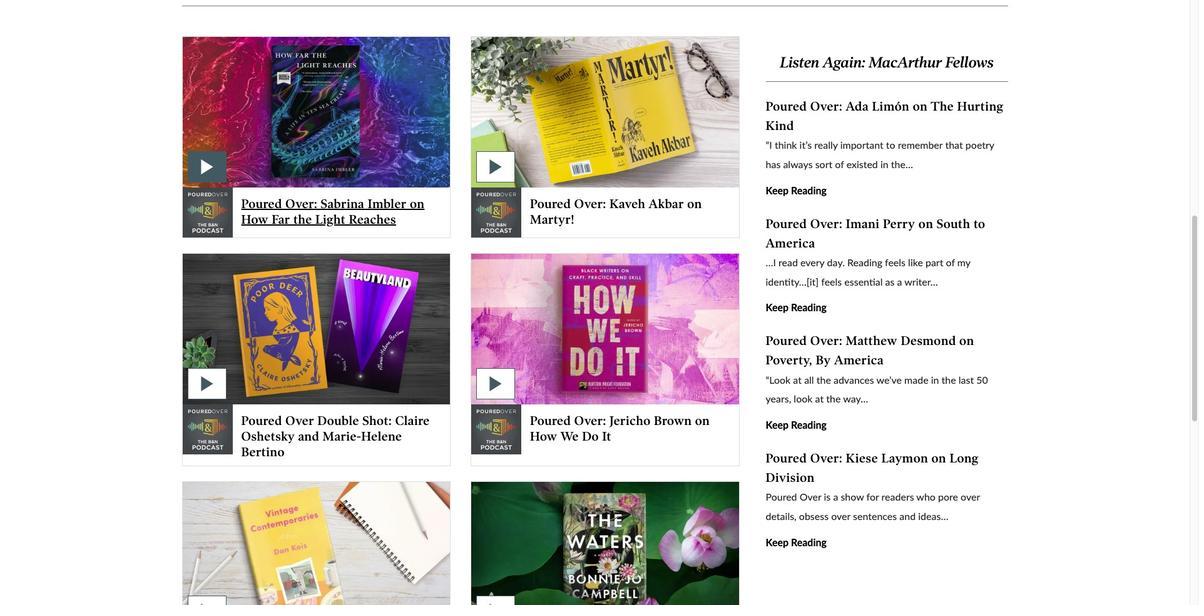Task type: locate. For each thing, give the bounding box(es) containing it.
poured inside poured over: matthew desmond on poverty, by america "look at all the advances we've made in the last 50 years, look at the way…
[[766, 334, 807, 349]]

0 horizontal spatial over
[[831, 511, 851, 523]]

barnes & noble podcast image inside poured over: jericho brown on how we do it link
[[471, 405, 521, 455]]

1 horizontal spatial and
[[900, 511, 916, 523]]

0 vertical spatial feels
[[885, 257, 906, 269]]

on right brown
[[695, 414, 710, 429]]

on right desmond
[[960, 334, 975, 349]]

on left the
[[913, 99, 928, 114]]

over down show
[[831, 511, 851, 523]]

1 keep reading from the top
[[766, 185, 827, 196]]

keep reading down 'look'
[[766, 419, 827, 431]]

1 horizontal spatial over
[[961, 492, 980, 504]]

long
[[950, 451, 979, 466]]

barnes & noble podcast image
[[182, 188, 233, 238], [471, 188, 521, 238], [182, 405, 233, 455], [471, 405, 521, 455]]

details,
[[766, 511, 797, 523]]

poured inside poured over double shot: claire oshetsky and marie-helene bertino
[[241, 414, 282, 429]]

the right far
[[294, 212, 312, 227]]

1 horizontal spatial over
[[800, 492, 822, 504]]

poured over: imani perry on south to america …i read every day. reading feels like part of my identity…[it] feels essential as a writer…
[[766, 216, 986, 288]]

over right pore
[[961, 492, 980, 504]]

america
[[766, 236, 816, 251], [835, 353, 884, 368]]

on for imbler
[[410, 196, 425, 211]]

over: left imani
[[810, 216, 843, 231]]

over: for kiese
[[810, 451, 843, 466]]

over: inside poured over: kaveh akbar on martyr!
[[574, 196, 606, 211]]

division
[[766, 471, 815, 486]]

4 keep reading link from the top
[[766, 537, 827, 549]]

on right imbler
[[410, 196, 425, 211]]

on inside poured over: sabrina imbler on how far the light reaches
[[410, 196, 425, 211]]

poured for poured over: sabrina imbler on how far the light reaches
[[241, 196, 282, 211]]

keep
[[766, 185, 789, 196], [766, 302, 789, 314], [766, 419, 789, 431], [766, 537, 789, 549]]

america inside the "poured over: imani perry on south to america …i read every day. reading feels like part of my identity…[it] feels essential as a writer…"
[[766, 236, 816, 251]]

keep for poured over: kiese laymon on long division
[[766, 537, 789, 549]]

barnes & noble podcast image for poured over: sabrina imbler on how far the light reaches
[[182, 188, 233, 238]]

3 keep reading from the top
[[766, 419, 827, 431]]

reading inside the "poured over: imani perry on south to america …i read every day. reading feels like part of my identity…[it] feels essential as a writer…"
[[848, 257, 883, 269]]

1 horizontal spatial of
[[946, 257, 955, 269]]

1 keep from the top
[[766, 185, 789, 196]]

read
[[779, 257, 798, 269]]

how left far
[[241, 212, 269, 227]]

existed
[[847, 158, 878, 170]]

4 keep from the top
[[766, 537, 789, 549]]

over: for matthew
[[810, 334, 843, 349]]

over inside poured over: kiese laymon on long division poured over is a show for readers who pore over details, obsess over sentences and ideas…
[[800, 492, 822, 504]]

over:
[[810, 99, 843, 114], [286, 196, 318, 211], [574, 196, 606, 211], [810, 216, 843, 231], [810, 334, 843, 349], [574, 414, 606, 429], [810, 451, 843, 466]]

over: up do
[[574, 414, 606, 429]]

on left long
[[932, 451, 947, 466]]

barnes & noble podcast image for poured over: kaveh akbar on martyr!
[[471, 188, 521, 238]]

1 vertical spatial a
[[833, 492, 838, 504]]

show
[[841, 492, 864, 504]]

how for poured over: sabrina imbler on how far the light reaches
[[241, 212, 269, 227]]

poured up 'division'
[[766, 451, 807, 466]]

laymon
[[882, 451, 929, 466]]

on inside the poured over: ada limón on the hurting kind "i think it's really important to remember that poetry has always sort of existed in the…
[[913, 99, 928, 114]]

and inside poured over: kiese laymon on long division poured over is a show for readers who pore over details, obsess over sentences and ideas…
[[900, 511, 916, 523]]

and left marie-
[[298, 429, 319, 444]]

poured inside poured over: sabrina imbler on how far the light reaches
[[241, 196, 282, 211]]

3 keep from the top
[[766, 419, 789, 431]]

over: for imani
[[810, 216, 843, 231]]

1 keep reading link from the top
[[766, 185, 827, 196]]

2 keep reading link from the top
[[766, 302, 827, 314]]

america up read
[[766, 236, 816, 251]]

poured up oshetsky
[[241, 414, 282, 429]]

0 vertical spatial america
[[766, 236, 816, 251]]

over up oshetsky
[[286, 414, 314, 429]]

south
[[937, 216, 971, 231]]

keep reading link down 'look'
[[766, 419, 827, 431]]

in right made
[[931, 374, 939, 386]]

0 horizontal spatial and
[[298, 429, 319, 444]]

how inside the poured over: jericho brown on how we do it
[[530, 429, 557, 444]]

poured over: kiese laymon on long division poured over is a show for readers who pore over details, obsess over sentences and ideas…
[[766, 451, 980, 523]]

1 horizontal spatial in
[[931, 374, 939, 386]]

poured up martyr!
[[530, 196, 571, 211]]

over: up by
[[810, 334, 843, 349]]

0 horizontal spatial how
[[241, 212, 269, 227]]

poured up read
[[766, 216, 807, 231]]

claire
[[395, 414, 430, 429]]

keep for poured over: imani perry on south to america
[[766, 302, 789, 314]]

over: left the kaveh
[[574, 196, 606, 211]]

and
[[298, 429, 319, 444], [900, 511, 916, 523]]

over: inside poured over: sabrina imbler on how far the light reaches
[[286, 196, 318, 211]]

to right south
[[974, 216, 986, 231]]

poured up poverty,
[[766, 334, 807, 349]]

keep reading link down details,
[[766, 537, 827, 549]]

over: left kiese
[[810, 451, 843, 466]]

on inside poured over: kiese laymon on long division poured over is a show for readers who pore over details, obsess over sentences and ideas…
[[932, 451, 947, 466]]

over
[[961, 492, 980, 504], [831, 511, 851, 523]]

2 keep reading from the top
[[766, 302, 827, 314]]

…i
[[766, 257, 776, 269]]

feels
[[885, 257, 906, 269], [822, 276, 842, 288]]

imbler
[[368, 196, 407, 211]]

on right perry
[[919, 216, 934, 231]]

over left is
[[800, 492, 822, 504]]

obsess
[[799, 511, 829, 523]]

keep reading for poured over: ada limón on the hurting kind
[[766, 185, 827, 196]]

a
[[897, 276, 902, 288], [833, 492, 838, 504]]

over: inside the poured over: ada limón on the hurting kind "i think it's really important to remember that poetry has always sort of existed in the…
[[810, 99, 843, 114]]

over: inside poured over: kiese laymon on long division poured over is a show for readers who pore over details, obsess over sentences and ideas…
[[810, 451, 843, 466]]

we've
[[877, 374, 902, 386]]

0 horizontal spatial america
[[766, 236, 816, 251]]

4 keep reading from the top
[[766, 537, 827, 549]]

1 horizontal spatial how
[[530, 429, 557, 444]]

and down readers
[[900, 511, 916, 523]]

in
[[881, 158, 889, 170], [931, 374, 939, 386]]

poured over: sabrina imbler on how far the light reaches
[[241, 196, 425, 227]]

far
[[272, 212, 290, 227]]

part
[[926, 257, 944, 269]]

reading down identity…[it]
[[791, 302, 827, 314]]

on
[[913, 99, 928, 114], [410, 196, 425, 211], [688, 196, 702, 211], [919, 216, 934, 231], [960, 334, 975, 349], [695, 414, 710, 429], [932, 451, 947, 466]]

0 vertical spatial over
[[286, 414, 314, 429]]

a right is
[[833, 492, 838, 504]]

the left last
[[942, 374, 956, 386]]

1 horizontal spatial feels
[[885, 257, 906, 269]]

of left my
[[946, 257, 955, 269]]

keep reading down always
[[766, 185, 827, 196]]

poured over: matthew desmond on poverty, by america link
[[766, 334, 975, 368]]

1 vertical spatial how
[[530, 429, 557, 444]]

0 horizontal spatial of
[[835, 158, 844, 170]]

limón
[[872, 99, 910, 114]]

imani
[[846, 216, 880, 231]]

0 vertical spatial to
[[886, 139, 896, 151]]

keep reading
[[766, 185, 827, 196], [766, 302, 827, 314], [766, 419, 827, 431], [766, 537, 827, 549]]

keep down the years,
[[766, 419, 789, 431]]

how inside poured over: sabrina imbler on how far the light reaches
[[241, 212, 269, 227]]

poured over: ada limón on the hurting kind link
[[766, 99, 1004, 133]]

reading down 'look'
[[791, 419, 827, 431]]

poured over: jericho brown on how we do it link
[[471, 254, 739, 455]]

0 horizontal spatial a
[[833, 492, 838, 504]]

advances
[[834, 374, 874, 386]]

on for limón
[[913, 99, 928, 114]]

poured over: ada limón on the hurting kind "i think it's really important to remember that poetry has always sort of existed in the…
[[766, 99, 1004, 170]]

the
[[931, 99, 954, 114]]

like
[[908, 257, 923, 269]]

1 vertical spatial over
[[831, 511, 851, 523]]

0 horizontal spatial over
[[286, 414, 314, 429]]

0 horizontal spatial in
[[881, 158, 889, 170]]

poured up far
[[241, 196, 282, 211]]

a right as
[[897, 276, 902, 288]]

on for brown
[[695, 414, 710, 429]]

hurting
[[958, 99, 1004, 114]]

poured over: jericho brown on how we do it
[[530, 414, 710, 444]]

keep reading down details,
[[766, 537, 827, 549]]

over: for ada
[[810, 99, 843, 114]]

1 horizontal spatial at
[[815, 393, 824, 405]]

barnes & noble podcast image inside poured over: kaveh akbar on martyr! link
[[471, 188, 521, 238]]

over: inside the poured over: jericho brown on how we do it
[[574, 414, 606, 429]]

reading down 'obsess' on the right bottom
[[791, 537, 827, 549]]

how left we
[[530, 429, 557, 444]]

keep down details,
[[766, 537, 789, 549]]

feels down day.
[[822, 276, 842, 288]]

poured inside poured over: kaveh akbar on martyr!
[[530, 196, 571, 211]]

on right akbar
[[688, 196, 702, 211]]

remember
[[898, 139, 943, 151]]

the
[[294, 212, 312, 227], [817, 374, 831, 386], [942, 374, 956, 386], [827, 393, 841, 405]]

0 vertical spatial and
[[298, 429, 319, 444]]

0 vertical spatial in
[[881, 158, 889, 170]]

america inside poured over: matthew desmond on poverty, by america "look at all the advances we've made in the last 50 years, look at the way…
[[835, 353, 884, 368]]

over: inside poured over: matthew desmond on poverty, by america "look at all the advances we've made in the last 50 years, look at the way…
[[810, 334, 843, 349]]

reading for kiese
[[791, 537, 827, 549]]

0 vertical spatial at
[[793, 374, 802, 386]]

on inside the poured over: jericho brown on how we do it
[[695, 414, 710, 429]]

1 vertical spatial of
[[946, 257, 955, 269]]

is
[[824, 492, 831, 504]]

think
[[775, 139, 797, 151]]

poured inside the "poured over: imani perry on south to america …i read every day. reading feels like part of my identity…[it] feels essential as a writer…"
[[766, 216, 807, 231]]

0 horizontal spatial at
[[793, 374, 802, 386]]

to up the…
[[886, 139, 896, 151]]

1 vertical spatial and
[[900, 511, 916, 523]]

keep reading for poured over: imani perry on south to america
[[766, 302, 827, 314]]

on inside poured over: kaveh akbar on martyr!
[[688, 196, 702, 211]]

over: left ada at the right
[[810, 99, 843, 114]]

1 vertical spatial america
[[835, 353, 884, 368]]

1 horizontal spatial to
[[974, 216, 986, 231]]

poverty,
[[766, 353, 813, 368]]

barnes & noble podcast image inside poured over: sabrina imbler on how far the light reaches link
[[182, 188, 233, 238]]

how
[[241, 212, 269, 227], [530, 429, 557, 444]]

over: inside the "poured over: imani perry on south to america …i read every day. reading feels like part of my identity…[it] feels essential as a writer…"
[[810, 216, 843, 231]]

as
[[886, 276, 895, 288]]

reading down always
[[791, 185, 827, 196]]

2 keep from the top
[[766, 302, 789, 314]]

1 horizontal spatial america
[[835, 353, 884, 368]]

1 vertical spatial to
[[974, 216, 986, 231]]

keep reading link
[[766, 185, 827, 196], [766, 302, 827, 314], [766, 419, 827, 431], [766, 537, 827, 549]]

poured
[[766, 99, 807, 114], [241, 196, 282, 211], [530, 196, 571, 211], [766, 216, 807, 231], [766, 334, 807, 349], [241, 414, 282, 429], [530, 414, 571, 429], [766, 451, 807, 466], [766, 492, 797, 504]]

0 vertical spatial how
[[241, 212, 269, 227]]

at right 'look'
[[815, 393, 824, 405]]

0 horizontal spatial feels
[[822, 276, 842, 288]]

in inside the poured over: ada limón on the hurting kind "i think it's really important to remember that poetry has always sort of existed in the…
[[881, 158, 889, 170]]

at left all
[[793, 374, 802, 386]]

reading up essential
[[848, 257, 883, 269]]

years,
[[766, 393, 791, 405]]

keep reading link down always
[[766, 185, 827, 196]]

poured over double shot: claire oshetsky and marie-helene bertino
[[241, 414, 430, 460]]

of inside the "poured over: imani perry on south to america …i read every day. reading feels like part of my identity…[it] feels essential as a writer…"
[[946, 257, 955, 269]]

barnes & noble podcast image inside poured over double shot: claire oshetsky and marie-helene bertino link
[[182, 405, 233, 455]]

keep for poured over: ada limón on the hurting kind
[[766, 185, 789, 196]]

3 keep reading link from the top
[[766, 419, 827, 431]]

poured over: kaveh akbar on martyr! link
[[471, 37, 739, 238]]

america up advances
[[835, 353, 884, 368]]

of right 'sort'
[[835, 158, 844, 170]]

feels up as
[[885, 257, 906, 269]]

sentences
[[853, 511, 897, 523]]

keep down identity…[it]
[[766, 302, 789, 314]]

1 horizontal spatial a
[[897, 276, 902, 288]]

keep reading down identity…[it]
[[766, 302, 827, 314]]

over: for sabrina
[[286, 196, 318, 211]]

a inside poured over: kiese laymon on long division poured over is a show for readers who pore over details, obsess over sentences and ideas…
[[833, 492, 838, 504]]

poured up the "kind"
[[766, 99, 807, 114]]

keep down the has
[[766, 185, 789, 196]]

on inside poured over: matthew desmond on poverty, by america "look at all the advances we've made in the last 50 years, look at the way…
[[960, 334, 975, 349]]

poured inside the poured over: ada limón on the hurting kind "i think it's really important to remember that poetry has always sort of existed in the…
[[766, 99, 807, 114]]

poured up we
[[530, 414, 571, 429]]

of
[[835, 158, 844, 170], [946, 257, 955, 269]]

poured over: kaveh akbar on martyr!
[[530, 196, 702, 227]]

do
[[582, 429, 599, 444]]

0 horizontal spatial to
[[886, 139, 896, 151]]

1 vertical spatial over
[[800, 492, 822, 504]]

look
[[794, 393, 813, 405]]

0 vertical spatial a
[[897, 276, 902, 288]]

essential
[[845, 276, 883, 288]]

to inside the "poured over: imani perry on south to america …i read every day. reading feels like part of my identity…[it] feels essential as a writer…"
[[974, 216, 986, 231]]

poured for poured over: imani perry on south to america …i read every day. reading feels like part of my identity…[it] feels essential as a writer…
[[766, 216, 807, 231]]

poured over: kiese laymon on long division link
[[766, 451, 979, 486]]

keep reading link down identity…[it]
[[766, 302, 827, 314]]

1 vertical spatial in
[[931, 374, 939, 386]]

matthew
[[846, 334, 898, 349]]

0 vertical spatial of
[[835, 158, 844, 170]]

poured for poured over double shot: claire oshetsky and marie-helene bertino
[[241, 414, 282, 429]]

macarthur
[[869, 54, 942, 71]]

at
[[793, 374, 802, 386], [815, 393, 824, 405]]

poured inside the poured over: jericho brown on how we do it
[[530, 414, 571, 429]]

the right all
[[817, 374, 831, 386]]

on inside the "poured over: imani perry on south to america …i read every day. reading feels like part of my identity…[it] feels essential as a writer…"
[[919, 216, 934, 231]]

the…
[[891, 158, 913, 170]]

in left the…
[[881, 158, 889, 170]]

over: up far
[[286, 196, 318, 211]]



Task type: describe. For each thing, give the bounding box(es) containing it.
"look
[[766, 374, 791, 386]]

of inside the poured over: ada limón on the hurting kind "i think it's really important to remember that poetry has always sort of existed in the…
[[835, 158, 844, 170]]

poured over: sabrina imbler on how far the light reaches link
[[182, 37, 450, 238]]

america for imani
[[766, 236, 816, 251]]

akbar
[[649, 196, 684, 211]]

to inside the poured over: ada limón on the hurting kind "i think it's really important to remember that poetry has always sort of existed in the…
[[886, 139, 896, 151]]

keep reading link for poured over: kiese laymon on long division
[[766, 537, 827, 549]]

"i
[[766, 139, 772, 151]]

shot:
[[363, 414, 392, 429]]

50
[[977, 374, 988, 386]]

light
[[315, 212, 346, 227]]

barnes & noble podcast image for poured over: jericho brown on how we do it
[[471, 405, 521, 455]]

america for matthew
[[835, 353, 884, 368]]

barnes & noble podcast image for poured over double shot: claire oshetsky and marie-helene bertino
[[182, 405, 233, 455]]

perry
[[883, 216, 916, 231]]

poured up details,
[[766, 492, 797, 504]]

poured for poured over: ada limón on the hurting kind "i think it's really important to remember that poetry has always sort of existed in the…
[[766, 99, 807, 114]]

readers
[[882, 492, 914, 504]]

kaveh
[[610, 196, 646, 211]]

fellows
[[946, 54, 994, 71]]

that
[[946, 139, 963, 151]]

poured over: imani perry on south to america link
[[766, 216, 986, 251]]

always
[[783, 158, 813, 170]]

we
[[561, 429, 579, 444]]

ada
[[846, 99, 869, 114]]

the left way…
[[827, 393, 841, 405]]

keep reading link for poured over: matthew desmond on poverty, by america
[[766, 419, 827, 431]]

poured over: matthew desmond on poverty, by america "look at all the advances we've made in the last 50 years, look at the way…
[[766, 334, 988, 405]]

over: for jericho
[[574, 414, 606, 429]]

on for akbar
[[688, 196, 702, 211]]

all
[[805, 374, 814, 386]]

kind
[[766, 118, 794, 133]]

how for poured over: jericho brown on how we do it
[[530, 429, 557, 444]]

in inside poured over: matthew desmond on poverty, by america "look at all the advances we've made in the last 50 years, look at the way…
[[931, 374, 939, 386]]

it's
[[800, 139, 812, 151]]

important
[[841, 139, 884, 151]]

ideas…
[[919, 511, 949, 523]]

day.
[[827, 257, 845, 269]]

listen
[[780, 54, 820, 71]]

poured for poured over: matthew desmond on poverty, by america "look at all the advances we've made in the last 50 years, look at the way…
[[766, 334, 807, 349]]

for
[[867, 492, 879, 504]]

way…
[[843, 393, 868, 405]]

martyr!
[[530, 212, 575, 227]]

reading for imani
[[791, 302, 827, 314]]

poured for poured over: kiese laymon on long division poured over is a show for readers who pore over details, obsess over sentences and ideas…
[[766, 451, 807, 466]]

double
[[318, 414, 359, 429]]

helene
[[361, 429, 402, 444]]

every
[[801, 257, 825, 269]]

keep reading link for poured over: ada limón on the hurting kind
[[766, 185, 827, 196]]

on for laymon
[[932, 451, 947, 466]]

writer…
[[905, 276, 938, 288]]

kiese
[[846, 451, 878, 466]]

made
[[905, 374, 929, 386]]

my
[[958, 257, 971, 269]]

oshetsky
[[241, 429, 295, 444]]

poetry
[[966, 139, 995, 151]]

jericho
[[610, 414, 651, 429]]

identity…[it]
[[766, 276, 819, 288]]

bertino
[[241, 445, 285, 460]]

reading for matthew
[[791, 419, 827, 431]]

reading for ada
[[791, 185, 827, 196]]

1 vertical spatial feels
[[822, 276, 842, 288]]

it
[[602, 429, 612, 444]]

keep for poured over: matthew desmond on poverty, by america
[[766, 419, 789, 431]]

reaches
[[349, 212, 396, 227]]

and inside poured over double shot: claire oshetsky and marie-helene bertino
[[298, 429, 319, 444]]

by
[[816, 353, 831, 368]]

sort
[[816, 158, 833, 170]]

keep reading link for poured over: imani perry on south to america
[[766, 302, 827, 314]]

keep reading for poured over: matthew desmond on poverty, by america
[[766, 419, 827, 431]]

over inside poured over double shot: claire oshetsky and marie-helene bertino
[[286, 414, 314, 429]]

keep reading for poured over: kiese laymon on long division
[[766, 537, 827, 549]]

pore
[[938, 492, 958, 504]]

sabrina
[[321, 196, 364, 211]]

who
[[917, 492, 936, 504]]

really
[[815, 139, 838, 151]]

on for perry
[[919, 216, 934, 231]]

marie-
[[323, 429, 361, 444]]

desmond
[[901, 334, 956, 349]]

over: for kaveh
[[574, 196, 606, 211]]

0 vertical spatial over
[[961, 492, 980, 504]]

the inside poured over: sabrina imbler on how far the light reaches
[[294, 212, 312, 227]]

1 vertical spatial at
[[815, 393, 824, 405]]

poured for poured over: kaveh akbar on martyr!
[[530, 196, 571, 211]]

a inside the "poured over: imani perry on south to america …i read every day. reading feels like part of my identity…[it] feels essential as a writer…"
[[897, 276, 902, 288]]

has
[[766, 158, 781, 170]]

poured over double shot: claire oshetsky and marie-helene bertino link
[[182, 254, 450, 466]]

listen again: macarthur fellows
[[780, 54, 994, 71]]

last
[[959, 374, 974, 386]]

brown
[[654, 414, 692, 429]]

on for desmond
[[960, 334, 975, 349]]

poured for poured over: jericho brown on how we do it
[[530, 414, 571, 429]]



Task type: vqa. For each thing, say whether or not it's contained in the screenshot.
1st THE KEEP READING link from the bottom
yes



